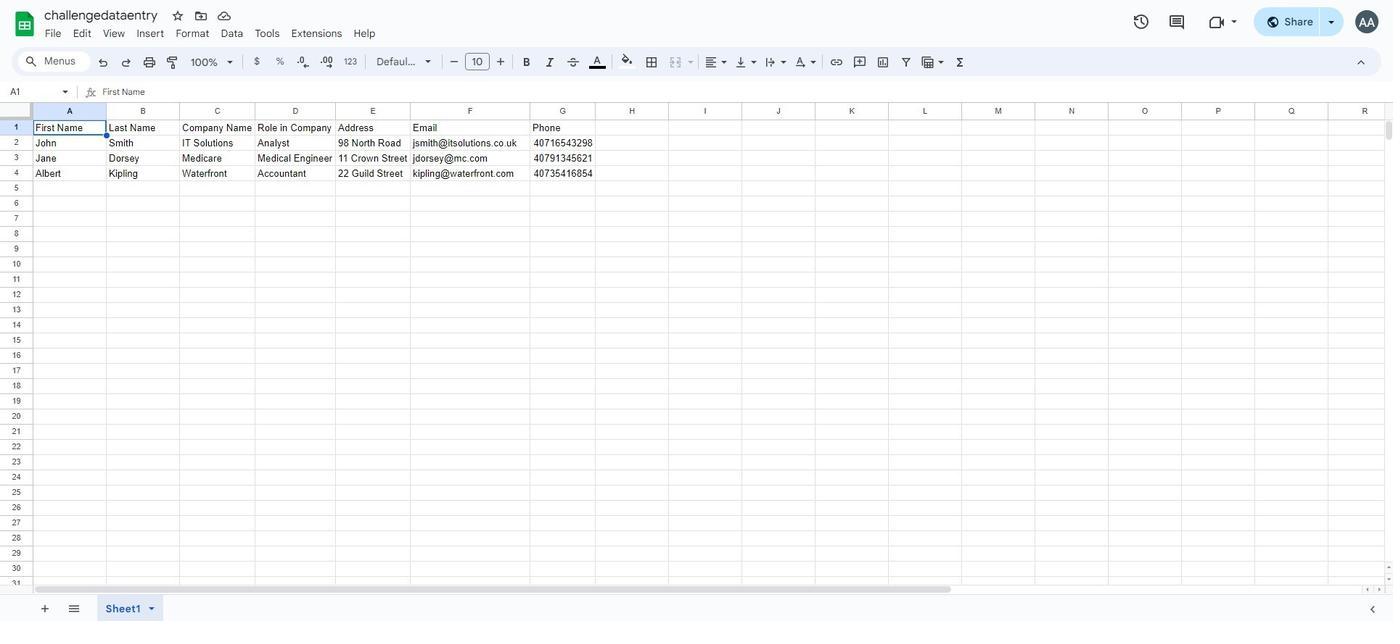 Task type: vqa. For each thing, say whether or not it's contained in the screenshot.
the "Callouts c" element
no



Task type: locate. For each thing, give the bounding box(es) containing it.
Zoom field
[[185, 52, 239, 73]]

decrease font size (ctrl+shift+comma) image
[[447, 54, 461, 69]]

6 menu item from the left
[[215, 25, 249, 42]]

Font size text field
[[466, 53, 489, 70]]

Font size field
[[465, 53, 496, 71]]

7 menu item from the left
[[249, 25, 286, 42]]

8 menu item from the left
[[286, 25, 348, 42]]

star image
[[171, 9, 185, 23]]

show all comments image
[[1168, 13, 1186, 31]]

bold (ctrl+b) image
[[520, 55, 534, 70]]

increase font size (ctrl+shift+period) image
[[493, 54, 508, 69]]

menu bar inside menu bar banner
[[39, 19, 381, 43]]

merge cells image
[[668, 55, 683, 70]]

insert link (ctrl+k) image
[[829, 55, 844, 70]]

name box (ctrl + j) element
[[4, 83, 73, 101]]

main toolbar
[[90, 51, 972, 75]]

text color image
[[589, 52, 606, 69]]

2 menu item from the left
[[67, 25, 97, 42]]

menu bar
[[39, 19, 381, 43]]

None text field
[[103, 83, 1393, 102], [6, 85, 60, 99], [103, 83, 1393, 102], [6, 85, 60, 99]]

menu item
[[39, 25, 67, 42], [67, 25, 97, 42], [97, 25, 131, 42], [131, 25, 170, 42], [170, 25, 215, 42], [215, 25, 249, 42], [249, 25, 286, 42], [286, 25, 348, 42], [348, 25, 381, 42]]

1 menu item from the left
[[39, 25, 67, 42]]

1 horizontal spatial toolbar
[[92, 596, 175, 622]]

decrease decimal places image
[[296, 55, 311, 70]]

2 toolbar from the left
[[92, 596, 175, 622]]

add sheet image
[[37, 602, 50, 615]]

italic (ctrl+i) image
[[543, 55, 557, 70]]

Rename text field
[[39, 6, 166, 23]]

increase decimal places image
[[319, 55, 334, 70]]

0 horizontal spatial toolbar
[[30, 596, 91, 622]]

toolbar
[[30, 596, 91, 622], [92, 596, 175, 622]]

application
[[0, 0, 1393, 622]]



Task type: describe. For each thing, give the bounding box(es) containing it.
create a filter image
[[899, 55, 914, 70]]

last edit was 12 minutes ago image
[[1132, 13, 1150, 30]]

redo (ctrl+y) image
[[119, 55, 134, 70]]

undo (ctrl+z) image
[[96, 55, 110, 70]]

sheets home image
[[12, 11, 38, 37]]

Menus field
[[18, 52, 91, 72]]

hide the menus (ctrl+shift+f) image
[[1354, 55, 1369, 70]]

font list. default (arial) selected. option
[[377, 52, 417, 72]]

paint format image
[[165, 55, 180, 70]]

menu bar banner
[[0, 0, 1393, 622]]

1 toolbar from the left
[[30, 596, 91, 622]]

5 menu item from the left
[[170, 25, 215, 42]]

quick sharing actions image
[[1329, 21, 1335, 44]]

insert chart image
[[876, 55, 890, 70]]

share. anyone with the link. anyone who has the link can access. no sign-in required. image
[[1266, 15, 1279, 28]]

all sheets image
[[62, 597, 85, 620]]

4 menu item from the left
[[131, 25, 170, 42]]

document status: saved to drive. image
[[217, 9, 232, 23]]

functions image
[[952, 52, 968, 72]]

9 menu item from the left
[[348, 25, 381, 42]]

select merge type image
[[684, 52, 694, 57]]

borders image
[[643, 52, 660, 72]]

Star checkbox
[[168, 6, 188, 26]]

3 menu item from the left
[[97, 25, 131, 42]]

fill color image
[[619, 52, 635, 69]]

print (ctrl+p) image
[[142, 55, 157, 70]]

insert comment (ctrl+alt+m) image
[[853, 55, 867, 70]]

strikethrough (alt+shift+5) image
[[566, 55, 581, 70]]

move image
[[194, 9, 208, 23]]

Zoom text field
[[187, 52, 222, 73]]



